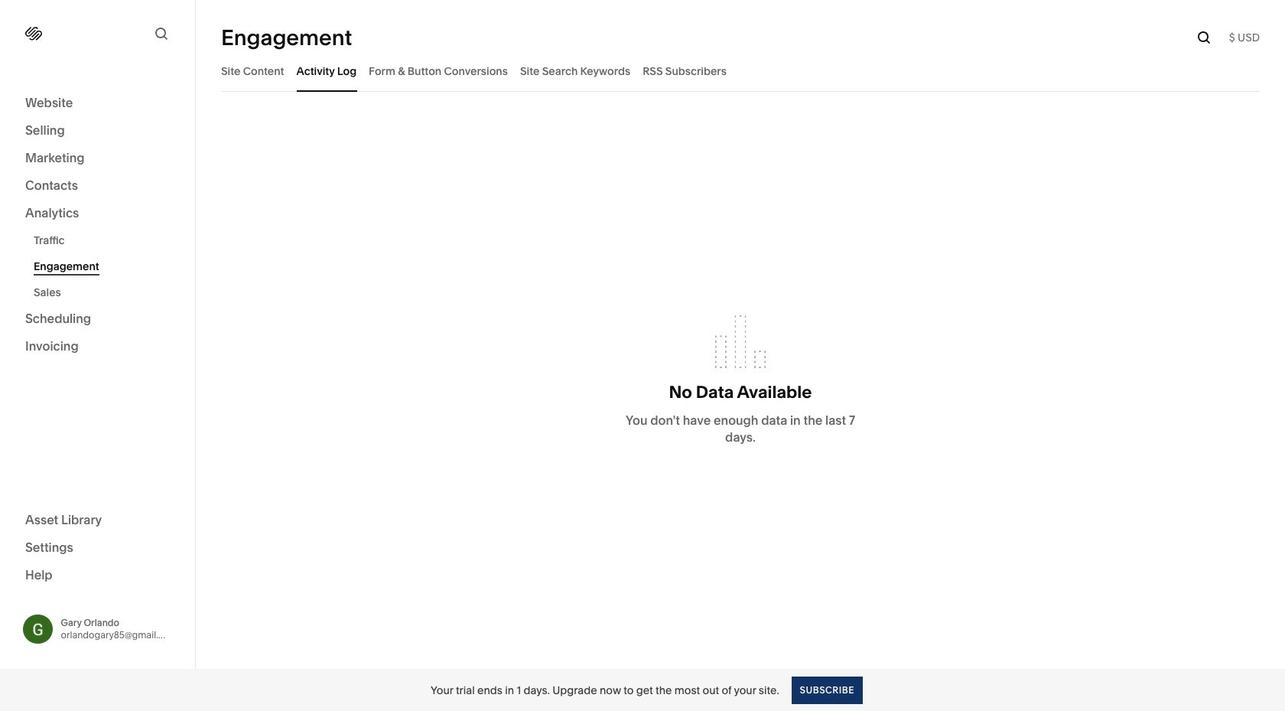 Task type: describe. For each thing, give the bounding box(es) containing it.
1 horizontal spatial search image
[[1196, 29, 1213, 46]]

0 horizontal spatial search image
[[153, 25, 170, 42]]

logo squarespace image
[[25, 25, 42, 42]]



Task type: vqa. For each thing, say whether or not it's contained in the screenshot.
"social links" image
no



Task type: locate. For each thing, give the bounding box(es) containing it.
search image
[[153, 25, 170, 42], [1196, 29, 1213, 46]]

tab list
[[221, 50, 1261, 92]]



